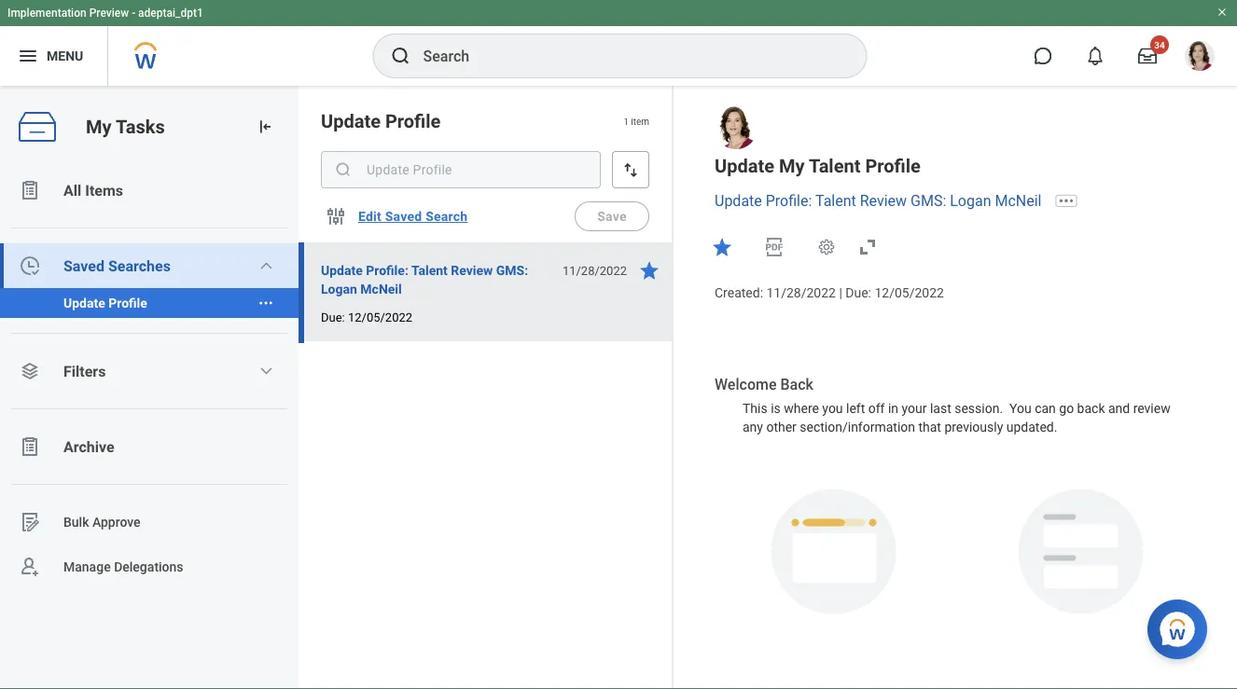 Task type: describe. For each thing, give the bounding box(es) containing it.
1 horizontal spatial my
[[779, 155, 805, 177]]

item list element
[[299, 86, 674, 690]]

my tasks
[[86, 116, 165, 138]]

menu
[[47, 48, 83, 64]]

any
[[743, 420, 763, 435]]

implementation
[[7, 7, 87, 20]]

approve
[[92, 515, 141, 530]]

logan inside update profile: talent review gms: logan mcneil
[[321, 281, 357, 297]]

0 vertical spatial review
[[860, 192, 907, 210]]

this
[[743, 401, 768, 417]]

is
[[771, 401, 781, 417]]

chevron down image for saved searches
[[259, 259, 274, 273]]

0 horizontal spatial search image
[[334, 161, 353, 179]]

back
[[781, 376, 814, 394]]

edit
[[358, 209, 382, 224]]

filters button
[[0, 349, 299, 394]]

34 button
[[1127, 35, 1169, 77]]

notifications large image
[[1086, 47, 1105, 65]]

1
[[624, 116, 629, 127]]

tasks
[[116, 116, 165, 138]]

gear image
[[818, 238, 836, 256]]

profile: inside update profile: talent review gms: logan mcneil
[[366, 263, 409, 278]]

created: 11/28/2022 | due: 12/05/2022
[[715, 285, 944, 301]]

1 horizontal spatial 12/05/2022
[[875, 285, 944, 301]]

1 horizontal spatial logan
[[950, 192, 992, 210]]

can go
[[1035, 401, 1074, 417]]

my tasks element
[[0, 86, 299, 690]]

list containing all items
[[0, 168, 299, 590]]

star image inside item list element
[[638, 259, 661, 282]]

none text field inside item list element
[[321, 151, 601, 189]]

preview
[[89, 7, 129, 20]]

search
[[426, 209, 468, 224]]

update profile inside update profile button
[[63, 295, 147, 311]]

talent inside update profile: talent review gms: logan mcneil
[[411, 263, 448, 278]]

menu button
[[0, 26, 108, 86]]

update profile: talent review gms: logan mcneil inside button
[[321, 263, 528, 297]]

edit saved search button
[[351, 198, 475, 235]]

all
[[63, 182, 81, 199]]

|
[[839, 285, 843, 301]]

11/28/2022 inside item list element
[[563, 264, 627, 278]]

related actions image
[[258, 295, 274, 312]]

you
[[823, 401, 843, 417]]

manage delegations
[[63, 560, 183, 575]]

0 vertical spatial update profile: talent review gms: logan mcneil
[[715, 192, 1042, 210]]

0 vertical spatial star image
[[711, 236, 734, 258]]

and review
[[1109, 401, 1171, 417]]

edit saved search
[[358, 209, 468, 224]]

update inside my tasks element
[[63, 295, 105, 311]]

implementation preview -   adeptai_dpt1
[[7, 7, 203, 20]]

saved inside edit saved search button
[[385, 209, 422, 224]]

gms: inside update profile: talent review gms: logan mcneil button
[[496, 263, 528, 278]]

0 vertical spatial due:
[[846, 285, 872, 301]]

update profile: talent review gms: logan mcneil button
[[321, 259, 553, 301]]

review inside update profile: talent review gms: logan mcneil
[[451, 263, 493, 278]]

fullscreen image
[[857, 236, 879, 258]]

-
[[132, 7, 135, 20]]

all items button
[[0, 168, 299, 213]]

search image inside menu banner
[[390, 45, 412, 67]]

last
[[930, 401, 952, 417]]

delegations
[[114, 560, 183, 575]]

transformation import image
[[256, 118, 274, 136]]

user plus image
[[19, 556, 41, 579]]

inbox large image
[[1139, 47, 1157, 65]]

due: 12/05/2022
[[321, 310, 413, 324]]

1 horizontal spatial profile:
[[766, 192, 812, 210]]

1 horizontal spatial mcneil
[[995, 192, 1042, 210]]

archive
[[63, 438, 114, 456]]



Task type: vqa. For each thing, say whether or not it's contained in the screenshot.
GMS: inside the button
yes



Task type: locate. For each thing, give the bounding box(es) containing it.
review up fullscreen image
[[860, 192, 907, 210]]

mcneil
[[995, 192, 1042, 210], [361, 281, 402, 297]]

0 vertical spatial profile:
[[766, 192, 812, 210]]

other
[[767, 420, 797, 435]]

my up view printable version (pdf) icon
[[779, 155, 805, 177]]

2 vertical spatial talent
[[411, 263, 448, 278]]

1 horizontal spatial search image
[[390, 45, 412, 67]]

saved searches
[[63, 257, 171, 275]]

profile: down update my talent profile
[[766, 192, 812, 210]]

1 vertical spatial chevron down image
[[259, 364, 274, 379]]

update inside update profile: talent review gms: logan mcneil
[[321, 263, 363, 278]]

profile
[[385, 110, 441, 132], [866, 155, 921, 177], [109, 295, 147, 311]]

chevron down image inside saved searches dropdown button
[[259, 259, 274, 273]]

saved right clock check "icon"
[[63, 257, 104, 275]]

1 vertical spatial search image
[[334, 161, 353, 179]]

1 horizontal spatial update profile
[[321, 110, 441, 132]]

0 vertical spatial update profile
[[321, 110, 441, 132]]

update profile: talent review gms: logan mcneil down edit saved search button
[[321, 263, 528, 297]]

0 horizontal spatial gms:
[[496, 263, 528, 278]]

menu banner
[[0, 0, 1238, 86]]

0 horizontal spatial update profile
[[63, 295, 147, 311]]

1 vertical spatial profile:
[[366, 263, 409, 278]]

1 horizontal spatial star image
[[711, 236, 734, 258]]

that previously
[[919, 420, 1004, 435]]

due: right related actions image
[[321, 310, 345, 324]]

created:
[[715, 285, 763, 301]]

my left 'tasks'
[[86, 116, 112, 138]]

review down search
[[451, 263, 493, 278]]

welcome
[[715, 376, 777, 394]]

1 horizontal spatial profile
[[385, 110, 441, 132]]

0 horizontal spatial update profile: talent review gms: logan mcneil
[[321, 263, 528, 297]]

bulk approve
[[63, 515, 141, 530]]

1 horizontal spatial due:
[[846, 285, 872, 301]]

1 vertical spatial due:
[[321, 310, 345, 324]]

0 vertical spatial mcneil
[[995, 192, 1042, 210]]

1 vertical spatial 12/05/2022
[[348, 310, 413, 324]]

save
[[598, 209, 627, 224]]

review
[[860, 192, 907, 210], [451, 263, 493, 278]]

1 vertical spatial gms:
[[496, 263, 528, 278]]

update profile: talent review gms: logan mcneil up fullscreen image
[[715, 192, 1042, 210]]

0 horizontal spatial logan
[[321, 281, 357, 297]]

chevron down image for filters
[[259, 364, 274, 379]]

close environment banner image
[[1217, 7, 1228, 18]]

chevron down image
[[259, 259, 274, 273], [259, 364, 274, 379]]

star image
[[711, 236, 734, 258], [638, 259, 661, 282]]

item
[[631, 116, 650, 127]]

0 vertical spatial 12/05/2022
[[875, 285, 944, 301]]

bulk approve link
[[0, 500, 299, 545]]

1 vertical spatial logan
[[321, 281, 357, 297]]

saved
[[385, 209, 422, 224], [63, 257, 104, 275]]

list
[[0, 168, 299, 590]]

employee's photo (logan mcneil) image
[[715, 106, 758, 149]]

1 horizontal spatial gms:
[[911, 192, 947, 210]]

0 horizontal spatial 12/05/2022
[[348, 310, 413, 324]]

0 horizontal spatial profile:
[[366, 263, 409, 278]]

0 horizontal spatial mcneil
[[361, 281, 402, 297]]

where
[[784, 401, 819, 417]]

Search Workday  search field
[[423, 35, 828, 77]]

1 vertical spatial star image
[[638, 259, 661, 282]]

save button
[[575, 202, 650, 231]]

talent down update my talent profile
[[816, 192, 857, 210]]

0 horizontal spatial review
[[451, 263, 493, 278]]

0 vertical spatial saved
[[385, 209, 422, 224]]

update my talent profile
[[715, 155, 921, 177]]

12/05/2022 inside item list element
[[348, 310, 413, 324]]

clipboard image left archive
[[19, 436, 41, 458]]

mcneil inside update profile: talent review gms: logan mcneil button
[[361, 281, 402, 297]]

1 item
[[624, 116, 650, 127]]

left
[[847, 401, 865, 417]]

off
[[869, 401, 885, 417]]

1 vertical spatial talent
[[816, 192, 857, 210]]

my
[[86, 116, 112, 138], [779, 155, 805, 177]]

chevron down image inside filters dropdown button
[[259, 364, 274, 379]]

saved searches button
[[0, 244, 299, 288]]

gms:
[[911, 192, 947, 210], [496, 263, 528, 278]]

0 horizontal spatial star image
[[638, 259, 661, 282]]

1 vertical spatial 11/28/2022
[[767, 285, 836, 301]]

clipboard image left all
[[19, 179, 41, 202]]

1 vertical spatial saved
[[63, 257, 104, 275]]

1 vertical spatial clipboard image
[[19, 436, 41, 458]]

0 vertical spatial talent
[[809, 155, 861, 177]]

11/28/2022 left the | on the top
[[767, 285, 836, 301]]

items
[[85, 182, 123, 199]]

update profile
[[321, 110, 441, 132], [63, 295, 147, 311]]

chevron down image down related actions image
[[259, 364, 274, 379]]

profile inside button
[[109, 295, 147, 311]]

1 vertical spatial mcneil
[[361, 281, 402, 297]]

manage delegations link
[[0, 545, 299, 590]]

1 vertical spatial review
[[451, 263, 493, 278]]

welcome back this is where you left off in your last session.  you can go back and review any other section/information that previously updated.
[[715, 376, 1174, 435]]

1 vertical spatial update profile: talent review gms: logan mcneil
[[321, 263, 528, 297]]

configure image
[[325, 205, 347, 228]]

clipboard image
[[19, 179, 41, 202], [19, 436, 41, 458]]

clipboard image inside all items button
[[19, 179, 41, 202]]

update
[[321, 110, 381, 132], [715, 155, 775, 177], [715, 192, 762, 210], [321, 263, 363, 278], [63, 295, 105, 311]]

perspective image
[[19, 360, 41, 383]]

profile: up due: 12/05/2022
[[366, 263, 409, 278]]

profile:
[[766, 192, 812, 210], [366, 263, 409, 278]]

0 vertical spatial my
[[86, 116, 112, 138]]

update profile: talent review gms: logan mcneil
[[715, 192, 1042, 210], [321, 263, 528, 297]]

2 vertical spatial profile
[[109, 295, 147, 311]]

view printable version (pdf) image
[[763, 236, 786, 258]]

0 vertical spatial clipboard image
[[19, 179, 41, 202]]

0 vertical spatial logan
[[950, 192, 992, 210]]

0 horizontal spatial saved
[[63, 257, 104, 275]]

updated.
[[1007, 420, 1058, 435]]

sort image
[[622, 161, 640, 179]]

0 horizontal spatial 11/28/2022
[[563, 264, 627, 278]]

saved right edit
[[385, 209, 422, 224]]

clipboard image inside archive button
[[19, 436, 41, 458]]

due:
[[846, 285, 872, 301], [321, 310, 345, 324]]

2 horizontal spatial profile
[[866, 155, 921, 177]]

due: right the | on the top
[[846, 285, 872, 301]]

1 horizontal spatial update profile: talent review gms: logan mcneil
[[715, 192, 1042, 210]]

1 clipboard image from the top
[[19, 179, 41, 202]]

due: inside item list element
[[321, 310, 345, 324]]

0 vertical spatial 11/28/2022
[[563, 264, 627, 278]]

0 horizontal spatial my
[[86, 116, 112, 138]]

0 vertical spatial chevron down image
[[259, 259, 274, 273]]

star image down save button
[[638, 259, 661, 282]]

update profile inside item list element
[[321, 110, 441, 132]]

profile logan mcneil image
[[1185, 41, 1215, 75]]

1 chevron down image from the top
[[259, 259, 274, 273]]

12/05/2022 down fullscreen image
[[875, 285, 944, 301]]

0 horizontal spatial due:
[[321, 310, 345, 324]]

2 clipboard image from the top
[[19, 436, 41, 458]]

your
[[902, 401, 927, 417]]

1 horizontal spatial saved
[[385, 209, 422, 224]]

0 vertical spatial profile
[[385, 110, 441, 132]]

profile inside item list element
[[385, 110, 441, 132]]

saved inside saved searches dropdown button
[[63, 257, 104, 275]]

rename image
[[19, 511, 41, 534]]

talent down edit saved search button
[[411, 263, 448, 278]]

1 horizontal spatial 11/28/2022
[[767, 285, 836, 301]]

12/05/2022 down update profile: talent review gms: logan mcneil button
[[348, 310, 413, 324]]

back
[[1078, 401, 1105, 417]]

12/05/2022
[[875, 285, 944, 301], [348, 310, 413, 324]]

2 chevron down image from the top
[[259, 364, 274, 379]]

clock check image
[[19, 255, 41, 277]]

11/28/2022
[[563, 264, 627, 278], [767, 285, 836, 301]]

34
[[1155, 39, 1165, 50]]

1 vertical spatial profile
[[866, 155, 921, 177]]

justify image
[[17, 45, 39, 67]]

in
[[888, 401, 899, 417]]

1 vertical spatial update profile
[[63, 295, 147, 311]]

clipboard image for archive
[[19, 436, 41, 458]]

1 vertical spatial my
[[779, 155, 805, 177]]

searches
[[108, 257, 171, 275]]

talent
[[809, 155, 861, 177], [816, 192, 857, 210], [411, 263, 448, 278]]

update profile button
[[0, 288, 250, 318]]

11/28/2022 down save
[[563, 264, 627, 278]]

clipboard image for all items
[[19, 179, 41, 202]]

archive button
[[0, 425, 299, 469]]

adeptai_dpt1
[[138, 7, 203, 20]]

session.
[[955, 401, 1003, 417]]

0 vertical spatial search image
[[390, 45, 412, 67]]

star image up "created:" in the right top of the page
[[711, 236, 734, 258]]

1 horizontal spatial review
[[860, 192, 907, 210]]

talent up update profile: talent review gms: logan mcneil link
[[809, 155, 861, 177]]

bulk
[[63, 515, 89, 530]]

search image
[[390, 45, 412, 67], [334, 161, 353, 179]]

chevron down image up related actions image
[[259, 259, 274, 273]]

filters
[[63, 363, 106, 380]]

logan
[[950, 192, 992, 210], [321, 281, 357, 297]]

0 horizontal spatial profile
[[109, 295, 147, 311]]

section/information
[[800, 420, 916, 435]]

update profile: talent review gms: logan mcneil link
[[715, 192, 1042, 210]]

0 vertical spatial gms:
[[911, 192, 947, 210]]

manage
[[63, 560, 111, 575]]

None text field
[[321, 151, 601, 189]]

all items
[[63, 182, 123, 199]]



